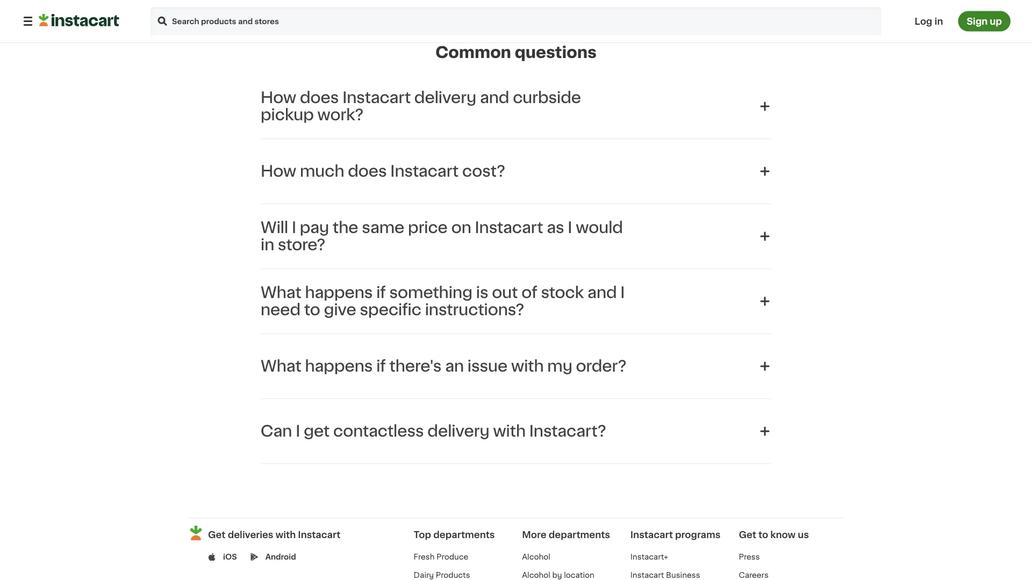 Task type: describe. For each thing, give the bounding box(es) containing it.
in inside will i pay the same price on instacart as i would in store?
[[261, 238, 274, 252]]

get deliveries with instacart
[[208, 531, 341, 540]]

get for get to know us
[[739, 531, 757, 540]]

the
[[333, 220, 359, 235]]

order?
[[576, 359, 627, 374]]

and inside what happens if something is out of stock and i need to give specific instructions?
[[588, 286, 617, 300]]

can i get contactless delivery with instacart?
[[261, 424, 606, 439]]

fresh
[[414, 554, 435, 561]]

out
[[492, 286, 518, 300]]

alcohol by location
[[522, 572, 595, 580]]

Search field
[[150, 6, 883, 36]]

what for what happens if there's an issue with my order?
[[261, 359, 302, 374]]

something
[[390, 286, 473, 300]]

up
[[991, 17, 1003, 26]]

departments for more departments
[[549, 531, 611, 540]]

get
[[304, 424, 330, 439]]

delivery inside how does instacart delivery and curbside pickup work?
[[415, 90, 477, 105]]

business
[[666, 572, 701, 580]]

how for how much does instacart cost?
[[261, 164, 297, 179]]

programs
[[676, 531, 721, 540]]

top departments
[[414, 531, 495, 540]]

instacart business link
[[631, 572, 701, 580]]

fresh produce
[[414, 554, 469, 561]]

same
[[362, 220, 405, 235]]

if for there's
[[377, 359, 386, 374]]

pay
[[300, 220, 329, 235]]

instacart+
[[631, 554, 669, 561]]

ios link
[[223, 552, 237, 563]]

sign up
[[967, 17, 1003, 26]]

what happens if something is out of stock and i need to give specific instructions?
[[261, 286, 625, 318]]

more
[[522, 531, 547, 540]]

instacart inside how does instacart delivery and curbside pickup work?
[[343, 90, 411, 105]]

how much does instacart cost?
[[261, 164, 505, 179]]

would
[[576, 220, 623, 235]]

alcohol for alcohol link
[[522, 554, 551, 561]]

instacart shopper app logo image
[[187, 525, 205, 543]]

stock
[[541, 286, 584, 300]]

much
[[300, 164, 345, 179]]

cost?
[[463, 164, 505, 179]]

my
[[548, 359, 573, 374]]

log in button
[[912, 11, 947, 31]]

location
[[564, 572, 595, 580]]

give
[[324, 303, 357, 318]]

instacart inside how much does instacart cost? dropdown button
[[391, 164, 459, 179]]

ios app store logo image
[[208, 554, 216, 562]]

common
[[436, 45, 512, 60]]

1 horizontal spatial does
[[348, 164, 387, 179]]

instacart inside will i pay the same price on instacart as i would in store?
[[475, 220, 544, 235]]

will
[[261, 220, 288, 235]]

common questions
[[436, 45, 597, 60]]

contactless
[[333, 424, 424, 439]]

what happens if something is out of stock and i need to give specific instructions? button
[[261, 282, 772, 321]]

sign up button
[[959, 11, 1011, 31]]

android
[[266, 554, 296, 561]]

need
[[261, 303, 301, 318]]

0 vertical spatial with
[[512, 359, 544, 374]]

will i pay the same price on instacart as i would in store? button
[[261, 217, 772, 256]]

can i get contactless delivery with instacart? button
[[261, 412, 772, 451]]

alcohol link
[[522, 554, 551, 561]]

will i pay the same price on instacart as i would in store?
[[261, 220, 623, 252]]

in inside button
[[935, 17, 944, 26]]

departments for top departments
[[434, 531, 495, 540]]

happens for something
[[305, 286, 373, 300]]

alcohol by location link
[[522, 572, 595, 580]]

instacart programs
[[631, 531, 721, 540]]

of
[[522, 286, 538, 300]]

and inside how does instacart delivery and curbside pickup work?
[[480, 90, 510, 105]]

ios
[[223, 554, 237, 561]]

specific
[[360, 303, 422, 318]]

can
[[261, 424, 292, 439]]

know
[[771, 531, 796, 540]]

instacart+ link
[[631, 554, 669, 561]]

instructions?
[[425, 303, 524, 318]]

what happens if there's an issue with my order?
[[261, 359, 627, 374]]

sign
[[967, 17, 988, 26]]

to inside what happens if something is out of stock and i need to give specific instructions?
[[304, 303, 320, 318]]

press link
[[739, 554, 760, 561]]

produce
[[437, 554, 469, 561]]

1 horizontal spatial to
[[759, 531, 769, 540]]

us
[[798, 531, 810, 540]]



Task type: vqa. For each thing, say whether or not it's contained in the screenshot.
responsible
no



Task type: locate. For each thing, give the bounding box(es) containing it.
alcohol down alcohol link
[[522, 572, 551, 580]]

1 if from the top
[[377, 286, 386, 300]]

deliveries
[[228, 531, 274, 540]]

with
[[512, 359, 544, 374], [493, 424, 526, 439], [276, 531, 296, 540]]

products
[[436, 572, 470, 580]]

0 vertical spatial to
[[304, 303, 320, 318]]

2 happens from the top
[[305, 359, 373, 374]]

0 vertical spatial delivery
[[415, 90, 477, 105]]

does
[[300, 90, 339, 105], [348, 164, 387, 179]]

what happens if there's an issue with my order? button
[[261, 347, 772, 386]]

1 horizontal spatial and
[[588, 286, 617, 300]]

1 alcohol from the top
[[522, 554, 551, 561]]

0 horizontal spatial does
[[300, 90, 339, 105]]

get
[[208, 531, 226, 540], [739, 531, 757, 540]]

get for get deliveries with instacart
[[208, 531, 226, 540]]

happens inside what happens if something is out of stock and i need to give specific instructions?
[[305, 286, 373, 300]]

1 vertical spatial in
[[261, 238, 274, 252]]

instacart business
[[631, 572, 701, 580]]

0 vertical spatial how
[[261, 90, 297, 105]]

and down common
[[480, 90, 510, 105]]

get right the instacart shopper app logo at the left
[[208, 531, 226, 540]]

dairy products
[[414, 572, 470, 580]]

0 horizontal spatial to
[[304, 303, 320, 318]]

departments up "location"
[[549, 531, 611, 540]]

1 vertical spatial and
[[588, 286, 617, 300]]

by
[[553, 572, 562, 580]]

instacart?
[[530, 424, 606, 439]]

1 vertical spatial with
[[493, 424, 526, 439]]

how left much at the left of the page
[[261, 164, 297, 179]]

does up work? in the left of the page
[[300, 90, 339, 105]]

to
[[304, 303, 320, 318], [759, 531, 769, 540]]

press
[[739, 554, 760, 561]]

0 vertical spatial does
[[300, 90, 339, 105]]

alcohol for alcohol by location
[[522, 572, 551, 580]]

0 horizontal spatial departments
[[434, 531, 495, 540]]

questions
[[515, 45, 597, 60]]

2 if from the top
[[377, 359, 386, 374]]

pickup
[[261, 107, 314, 122]]

how for how does instacart delivery and curbside pickup work?
[[261, 90, 297, 105]]

top
[[414, 531, 431, 540]]

2 vertical spatial with
[[276, 531, 296, 540]]

if left there's
[[377, 359, 386, 374]]

1 vertical spatial if
[[377, 359, 386, 374]]

if inside what happens if there's an issue with my order? dropdown button
[[377, 359, 386, 374]]

what inside what happens if something is out of stock and i need to give specific instructions?
[[261, 286, 302, 300]]

None search field
[[150, 6, 883, 36]]

happens for there's
[[305, 359, 373, 374]]

1 horizontal spatial departments
[[549, 531, 611, 540]]

how does instacart delivery and curbside pickup work?
[[261, 90, 582, 122]]

log in
[[915, 17, 944, 26]]

fresh produce link
[[414, 554, 469, 561]]

in
[[935, 17, 944, 26], [261, 238, 274, 252]]

0 horizontal spatial in
[[261, 238, 274, 252]]

departments
[[434, 531, 495, 540], [549, 531, 611, 540]]

departments up produce
[[434, 531, 495, 540]]

2 how from the top
[[261, 164, 297, 179]]

dairy products link
[[414, 572, 470, 580]]

1 vertical spatial does
[[348, 164, 387, 179]]

if for something
[[377, 286, 386, 300]]

get to know us
[[739, 531, 810, 540]]

as
[[547, 220, 565, 235]]

how does instacart delivery and curbside pickup work? button
[[261, 87, 772, 126]]

0 horizontal spatial and
[[480, 90, 510, 105]]

log
[[915, 17, 933, 26]]

1 vertical spatial to
[[759, 531, 769, 540]]

0 vertical spatial alcohol
[[522, 554, 551, 561]]

1 departments from the left
[[434, 531, 495, 540]]

how up pickup at the top of page
[[261, 90, 297, 105]]

is
[[476, 286, 489, 300]]

instacart
[[343, 90, 411, 105], [391, 164, 459, 179], [475, 220, 544, 235], [298, 531, 341, 540], [631, 531, 673, 540], [631, 572, 665, 580]]

more departments
[[522, 531, 611, 540]]

2 get from the left
[[739, 531, 757, 540]]

and
[[480, 90, 510, 105], [588, 286, 617, 300]]

if inside what happens if something is out of stock and i need to give specific instructions?
[[377, 286, 386, 300]]

1 vertical spatial delivery
[[428, 424, 490, 439]]

1 vertical spatial what
[[261, 359, 302, 374]]

careers link
[[739, 572, 769, 580]]

dairy
[[414, 572, 434, 580]]

in down will
[[261, 238, 274, 252]]

how inside how does instacart delivery and curbside pickup work?
[[261, 90, 297, 105]]

what
[[261, 286, 302, 300], [261, 359, 302, 374]]

1 vertical spatial happens
[[305, 359, 373, 374]]

instacart home image
[[39, 14, 119, 27]]

1 happens from the top
[[305, 286, 373, 300]]

1 horizontal spatial get
[[739, 531, 757, 540]]

and right stock
[[588, 286, 617, 300]]

1 vertical spatial how
[[261, 164, 297, 179]]

how
[[261, 90, 297, 105], [261, 164, 297, 179]]

in right log
[[935, 17, 944, 26]]

if up specific
[[377, 286, 386, 300]]

1 what from the top
[[261, 286, 302, 300]]

happens
[[305, 286, 373, 300], [305, 359, 373, 374]]

careers
[[739, 572, 769, 580]]

i
[[292, 220, 296, 235], [568, 220, 573, 235], [621, 286, 625, 300], [296, 424, 300, 439]]

0 vertical spatial happens
[[305, 286, 373, 300]]

2 departments from the left
[[549, 531, 611, 540]]

to left 'give'
[[304, 303, 320, 318]]

open main menu image
[[22, 15, 34, 28]]

issue
[[468, 359, 508, 374]]

get up the press link
[[739, 531, 757, 540]]

0 vertical spatial if
[[377, 286, 386, 300]]

0 vertical spatial in
[[935, 17, 944, 26]]

1 horizontal spatial in
[[935, 17, 944, 26]]

store?
[[278, 238, 326, 252]]

1 vertical spatial alcohol
[[522, 572, 551, 580]]

delivery
[[415, 90, 477, 105], [428, 424, 490, 439]]

price
[[408, 220, 448, 235]]

0 horizontal spatial get
[[208, 531, 226, 540]]

on
[[452, 220, 472, 235]]

android play store logo image
[[251, 554, 259, 562]]

how much does instacart cost? button
[[261, 152, 772, 191]]

i inside what happens if something is out of stock and i need to give specific instructions?
[[621, 286, 625, 300]]

android link
[[266, 552, 296, 563]]

to left "know"
[[759, 531, 769, 540]]

alcohol down more
[[522, 554, 551, 561]]

work?
[[318, 107, 364, 122]]

does right much at the left of the page
[[348, 164, 387, 179]]

0 vertical spatial and
[[480, 90, 510, 105]]

there's
[[390, 359, 442, 374]]

what for what happens if something is out of stock and i need to give specific instructions?
[[261, 286, 302, 300]]

2 what from the top
[[261, 359, 302, 374]]

alcohol
[[522, 554, 551, 561], [522, 572, 551, 580]]

curbside
[[513, 90, 582, 105]]

if
[[377, 286, 386, 300], [377, 359, 386, 374]]

1 how from the top
[[261, 90, 297, 105]]

an
[[445, 359, 464, 374]]

0 vertical spatial what
[[261, 286, 302, 300]]

2 alcohol from the top
[[522, 572, 551, 580]]

1 get from the left
[[208, 531, 226, 540]]

does inside how does instacart delivery and curbside pickup work?
[[300, 90, 339, 105]]



